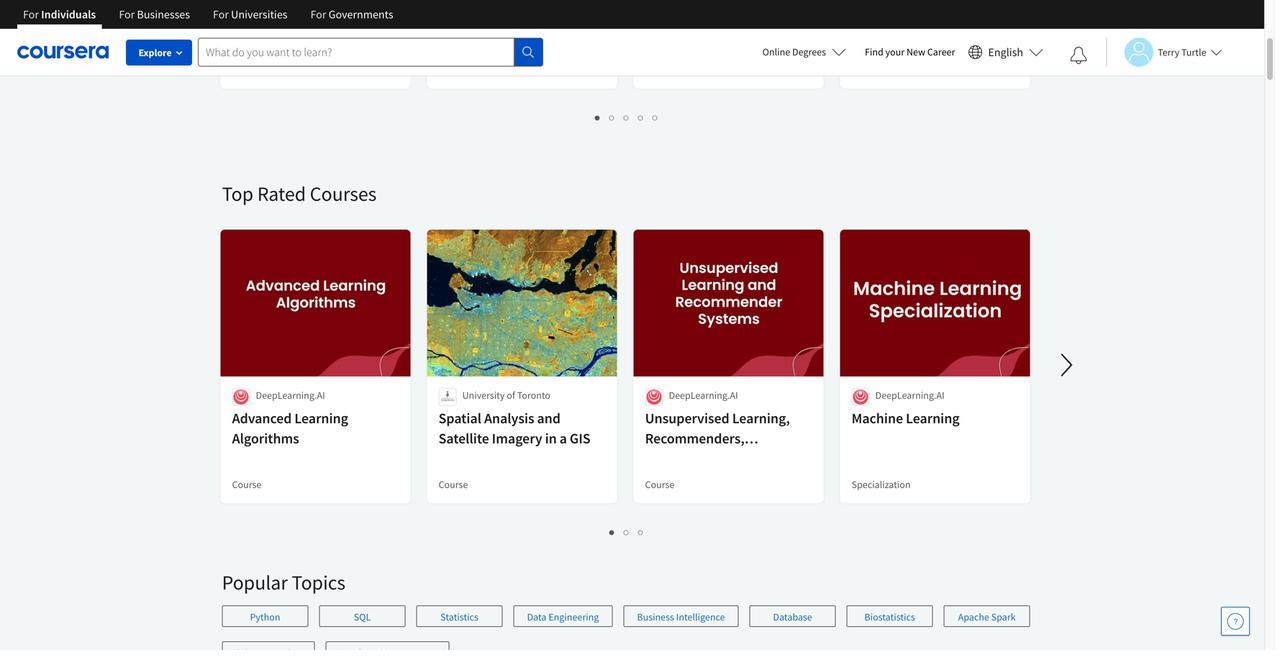Task type: describe. For each thing, give the bounding box(es) containing it.
1 button for 2 button related to bottom 3 button
[[606, 523, 620, 540]]

deeplearning.ai for unsupervised
[[669, 389, 739, 402]]

in inside spatial analysis and satellite imagery in a gis
[[545, 429, 557, 447]]

career
[[928, 45, 956, 58]]

3 earn from the left
[[869, 46, 889, 59]]

What do you want to learn? text field
[[198, 38, 515, 67]]

deeplearning.ai image
[[232, 388, 250, 406]]

imagery
[[492, 429, 543, 447]]

and inside master of science in machine learning and data science
[[756, 15, 780, 33]]

3 for 3 button to the top
[[624, 110, 630, 124]]

popular topics
[[222, 570, 346, 595]]

for universities
[[213, 7, 288, 22]]

3 degree from the left
[[646, 63, 675, 76]]

online degrees button
[[751, 36, 858, 68]]

banner navigation
[[12, 0, 405, 40]]

explore
[[139, 46, 172, 59]]

business intelligence link
[[624, 606, 739, 627]]

of for machine
[[690, 0, 702, 13]]

top rated courses
[[222, 181, 377, 206]]

1 for 2 button related to bottom 3 button
[[610, 525, 616, 539]]

1 degree from the left
[[232, 63, 262, 76]]

intelligence
[[677, 611, 725, 624]]

university of toronto
[[463, 389, 551, 402]]

deeplearning.ai image for machine learning
[[852, 388, 870, 406]]

for for governments
[[311, 7, 326, 22]]

advanced
[[232, 409, 292, 427]]

degrees
[[793, 45, 827, 58]]

1 for 2 button related to 3 button to the top
[[595, 110, 601, 124]]

businesses
[[137, 7, 190, 22]]

degree inside earn a degree degree
[[439, 63, 468, 76]]

data inside data engineering link
[[527, 611, 547, 624]]

spatial
[[439, 409, 482, 427]]

terry
[[1159, 46, 1180, 59]]

english button
[[963, 29, 1050, 76]]

in for master of science in analytics
[[548, 0, 559, 13]]

master for master of science in analytics
[[439, 0, 480, 13]]

unsupervised
[[646, 409, 730, 427]]

online
[[763, 45, 791, 58]]

sql
[[354, 611, 371, 624]]

machine inside master of science in machine learning and data science
[[646, 15, 697, 33]]

learning inside unsupervised learning, recommenders, reinforcement learning
[[739, 450, 793, 468]]

machine inside top rated courses carousel element
[[852, 409, 904, 427]]

turtle
[[1182, 46, 1207, 59]]

university
[[463, 389, 505, 402]]

for individuals
[[23, 7, 96, 22]]

analytics
[[439, 15, 495, 33]]

spatial analysis and satellite imagery in a gis
[[439, 409, 591, 447]]

data inside the master of science in data science
[[975, 0, 1004, 13]]

database
[[774, 611, 813, 624]]

next slide image
[[1050, 348, 1085, 382]]

machine learning
[[852, 409, 960, 427]]

biostatistics
[[865, 611, 916, 624]]

terry turtle
[[1159, 46, 1207, 59]]

deeplearning.ai for machine
[[876, 389, 945, 402]]

python link
[[222, 606, 309, 627]]

data engineering link
[[514, 606, 613, 627]]

deeplearning.ai image for unsupervised learning, recommenders, reinforcement learning
[[646, 388, 664, 406]]

top
[[222, 181, 254, 206]]

unsupervised learning, recommenders, reinforcement learning
[[646, 409, 793, 468]]

1 button for 2 button related to 3 button to the top
[[591, 109, 606, 125]]

find your new career link
[[858, 43, 963, 61]]

for for individuals
[[23, 7, 39, 22]]

analysis
[[484, 409, 535, 427]]

2 for 3 button to the top
[[610, 110, 616, 124]]

and inside spatial analysis and satellite imagery in a gis
[[537, 409, 561, 427]]

new
[[907, 45, 926, 58]]

master for master of science in machine learning and data science
[[646, 0, 687, 13]]

top rated courses carousel element
[[215, 138, 1276, 552]]

0 vertical spatial 3 button
[[620, 109, 634, 125]]

help center image
[[1228, 613, 1245, 630]]

reinforcement
[[646, 450, 736, 468]]

2 for bottom 3 button
[[624, 525, 630, 539]]

3 for bottom 3 button
[[639, 525, 644, 539]]

a right find
[[891, 46, 896, 59]]

science for analytics
[[498, 0, 545, 13]]

1 earn a degree from the left
[[249, 46, 307, 59]]

spark
[[992, 611, 1016, 624]]

master of science in analytics
[[439, 0, 559, 33]]

for businesses
[[119, 7, 190, 22]]

data inside master of science in machine learning and data science
[[783, 15, 811, 33]]

5 button
[[649, 109, 663, 125]]



Task type: vqa. For each thing, say whether or not it's contained in the screenshot.
View More Reviews link
no



Task type: locate. For each thing, give the bounding box(es) containing it.
master inside master of science in machine learning and data science
[[646, 0, 687, 13]]

0 horizontal spatial and
[[537, 409, 561, 427]]

master inside the master of science in data science
[[852, 0, 893, 13]]

list inside top rated courses carousel element
[[222, 523, 1032, 540]]

popular
[[222, 570, 288, 595]]

3 inside top rated courses carousel element
[[639, 525, 644, 539]]

0 vertical spatial 2 button
[[606, 109, 620, 125]]

in inside master of science in machine learning and data science
[[754, 0, 766, 13]]

course for unsupervised learning, recommenders, reinforcement learning
[[646, 478, 675, 491]]

degree inside earn a degree degree
[[485, 46, 514, 59]]

1 horizontal spatial earn a degree
[[869, 46, 927, 59]]

find your new career
[[865, 45, 956, 58]]

3 master from the left
[[852, 0, 893, 13]]

course for advanced learning algorithms
[[232, 478, 262, 491]]

learning inside the advanced learning algorithms
[[295, 409, 348, 427]]

a left 'gis'
[[560, 429, 567, 447]]

a down universities
[[271, 46, 276, 59]]

data up online degrees
[[783, 15, 811, 33]]

0 vertical spatial 3
[[624, 110, 630, 124]]

degree down for universities
[[232, 63, 262, 76]]

degree down master of science in analytics
[[485, 46, 514, 59]]

0 horizontal spatial 3
[[624, 110, 630, 124]]

for governments
[[311, 7, 394, 22]]

3 deeplearning.ai from the left
[[876, 389, 945, 402]]

apache spark
[[959, 611, 1016, 624]]

of inside master of science in machine learning and data science
[[690, 0, 702, 13]]

python
[[250, 611, 280, 624]]

0 horizontal spatial 1
[[595, 110, 601, 124]]

1 earn from the left
[[249, 46, 269, 59]]

1 horizontal spatial deeplearning.ai image
[[852, 388, 870, 406]]

1 vertical spatial 3 button
[[634, 523, 649, 540]]

individuals
[[41, 7, 96, 22]]

1 horizontal spatial course
[[439, 478, 468, 491]]

online degrees
[[763, 45, 827, 58]]

deeplearning.ai image up unsupervised
[[646, 388, 664, 406]]

courses
[[310, 181, 377, 206]]

2 list from the top
[[222, 523, 1032, 540]]

1 horizontal spatial machine
[[852, 409, 904, 427]]

earn inside earn a degree degree
[[456, 46, 476, 59]]

2 horizontal spatial deeplearning.ai
[[876, 389, 945, 402]]

of for analytics
[[483, 0, 495, 13]]

statistics link
[[417, 606, 503, 627]]

master inside master of science in analytics
[[439, 0, 480, 13]]

toronto
[[517, 389, 551, 402]]

0 horizontal spatial degree
[[278, 46, 307, 59]]

1 horizontal spatial degree
[[485, 46, 514, 59]]

1 horizontal spatial and
[[756, 15, 780, 33]]

1 vertical spatial 1
[[610, 525, 616, 539]]

1 deeplearning.ai image from the left
[[646, 388, 664, 406]]

5
[[653, 110, 659, 124]]

3 button
[[620, 109, 634, 125], [634, 523, 649, 540]]

course down reinforcement
[[646, 478, 675, 491]]

course down satellite
[[439, 478, 468, 491]]

2 horizontal spatial data
[[975, 0, 1004, 13]]

2 degree from the left
[[439, 63, 468, 76]]

in for master of science in data science
[[961, 0, 973, 13]]

business intelligence
[[637, 611, 725, 624]]

0 vertical spatial 1 button
[[591, 109, 606, 125]]

science
[[498, 0, 545, 13], [705, 0, 751, 13], [911, 0, 958, 13], [852, 15, 899, 33], [646, 35, 692, 53]]

1 inside top rated courses carousel element
[[610, 525, 616, 539]]

degree left career
[[898, 46, 927, 59]]

4 degree from the left
[[852, 63, 882, 76]]

1 vertical spatial 3
[[639, 525, 644, 539]]

degree up 5
[[646, 63, 675, 76]]

1 horizontal spatial earn
[[456, 46, 476, 59]]

science inside master of science in analytics
[[498, 0, 545, 13]]

course
[[232, 478, 262, 491], [439, 478, 468, 491], [646, 478, 675, 491]]

of inside top rated courses carousel element
[[507, 389, 515, 402]]

None search field
[[198, 38, 544, 67]]

0 vertical spatial list
[[222, 109, 1032, 125]]

2 deeplearning.ai from the left
[[669, 389, 739, 402]]

1 vertical spatial machine
[[852, 409, 904, 427]]

of for data
[[896, 0, 909, 13]]

0 vertical spatial machine
[[646, 15, 697, 33]]

0 horizontal spatial earn
[[249, 46, 269, 59]]

2 horizontal spatial earn
[[869, 46, 889, 59]]

and up online at the top
[[756, 15, 780, 33]]

earn down universities
[[249, 46, 269, 59]]

1 button
[[591, 109, 606, 125], [606, 523, 620, 540]]

specialization
[[852, 478, 911, 491]]

deeplearning.ai up machine learning
[[876, 389, 945, 402]]

2 vertical spatial list
[[222, 606, 1043, 650]]

1 course from the left
[[232, 478, 262, 491]]

in for master of science in machine learning and data science
[[754, 0, 766, 13]]

gis
[[570, 429, 591, 447]]

course down algorithms
[[232, 478, 262, 491]]

1
[[595, 110, 601, 124], [610, 525, 616, 539]]

2 for from the left
[[119, 7, 135, 22]]

of inside the master of science in data science
[[896, 0, 909, 13]]

0 horizontal spatial machine
[[646, 15, 697, 33]]

in inside the master of science in data science
[[961, 0, 973, 13]]

2 inside top rated courses carousel element
[[624, 525, 630, 539]]

0 horizontal spatial course
[[232, 478, 262, 491]]

1 horizontal spatial data
[[783, 15, 811, 33]]

earn down analytics
[[456, 46, 476, 59]]

in
[[548, 0, 559, 13], [754, 0, 766, 13], [961, 0, 973, 13], [545, 429, 557, 447]]

2 button
[[606, 109, 620, 125], [620, 523, 634, 540]]

2 horizontal spatial degree
[[898, 46, 927, 59]]

degree
[[278, 46, 307, 59], [485, 46, 514, 59], [898, 46, 927, 59]]

degree down analytics
[[439, 63, 468, 76]]

2 button for 3 button to the top
[[606, 109, 620, 125]]

1 button inside top rated courses carousel element
[[606, 523, 620, 540]]

1 deeplearning.ai from the left
[[256, 389, 325, 402]]

2 master from the left
[[646, 0, 687, 13]]

2 deeplearning.ai image from the left
[[852, 388, 870, 406]]

0 vertical spatial data
[[975, 0, 1004, 13]]

1 vertical spatial list
[[222, 523, 1032, 540]]

data
[[975, 0, 1004, 13], [783, 15, 811, 33], [527, 611, 547, 624]]

degree down universities
[[278, 46, 307, 59]]

a inside earn a degree degree
[[478, 46, 483, 59]]

learning inside master of science in machine learning and data science
[[700, 15, 754, 33]]

1 horizontal spatial deeplearning.ai
[[669, 389, 739, 402]]

engineering
[[549, 611, 599, 624]]

apache
[[959, 611, 990, 624]]

list
[[222, 109, 1032, 125], [222, 523, 1032, 540], [222, 606, 1043, 650]]

1 vertical spatial 1 button
[[606, 523, 620, 540]]

deeplearning.ai up unsupervised
[[669, 389, 739, 402]]

deeplearning.ai image
[[646, 388, 664, 406], [852, 388, 870, 406]]

earn a degree
[[249, 46, 307, 59], [869, 46, 927, 59]]

for
[[23, 7, 39, 22], [119, 7, 135, 22], [213, 7, 229, 22], [311, 7, 326, 22]]

3
[[624, 110, 630, 124], [639, 525, 644, 539]]

4
[[639, 110, 644, 124]]

1 vertical spatial data
[[783, 15, 811, 33]]

2 earn a degree from the left
[[869, 46, 927, 59]]

for for businesses
[[119, 7, 135, 22]]

4 for from the left
[[311, 7, 326, 22]]

universities
[[231, 7, 288, 22]]

for for universities
[[213, 7, 229, 22]]

1 vertical spatial 2 button
[[620, 523, 634, 540]]

terry turtle button
[[1107, 38, 1223, 67]]

1 vertical spatial and
[[537, 409, 561, 427]]

1 vertical spatial 2
[[624, 525, 630, 539]]

2 course from the left
[[439, 478, 468, 491]]

apache spark link
[[944, 606, 1031, 627]]

university of toronto image
[[439, 388, 457, 406]]

3 course from the left
[[646, 478, 675, 491]]

for left individuals
[[23, 7, 39, 22]]

learning,
[[733, 409, 790, 427]]

english
[[989, 45, 1024, 59]]

coursera image
[[17, 41, 109, 64]]

sql link
[[319, 606, 406, 627]]

1 list from the top
[[222, 109, 1032, 125]]

of inside master of science in analytics
[[483, 0, 495, 13]]

statistics
[[441, 611, 479, 624]]

deeplearning.ai image up machine learning
[[852, 388, 870, 406]]

3 degree from the left
[[898, 46, 927, 59]]

2 vertical spatial data
[[527, 611, 547, 624]]

earn
[[249, 46, 269, 59], [456, 46, 476, 59], [869, 46, 889, 59]]

0 horizontal spatial deeplearning.ai
[[256, 389, 325, 402]]

0 horizontal spatial deeplearning.ai image
[[646, 388, 664, 406]]

science for machine
[[705, 0, 751, 13]]

and down toronto
[[537, 409, 561, 427]]

rated
[[257, 181, 306, 206]]

3 for from the left
[[213, 7, 229, 22]]

0 horizontal spatial master
[[439, 0, 480, 13]]

explore button
[[126, 40, 192, 66]]

3 list from the top
[[222, 606, 1043, 650]]

data engineering
[[527, 611, 599, 624]]

a
[[271, 46, 276, 59], [478, 46, 483, 59], [891, 46, 896, 59], [560, 429, 567, 447]]

deeplearning.ai for advanced
[[256, 389, 325, 402]]

list containing python
[[222, 606, 1043, 650]]

deeplearning.ai up the advanced learning algorithms
[[256, 389, 325, 402]]

database link
[[750, 606, 836, 627]]

learning
[[700, 15, 754, 33], [295, 409, 348, 427], [906, 409, 960, 427], [739, 450, 793, 468]]

earn left "new"
[[869, 46, 889, 59]]

machine
[[646, 15, 697, 33], [852, 409, 904, 427]]

1 degree from the left
[[278, 46, 307, 59]]

0 horizontal spatial data
[[527, 611, 547, 624]]

master for master of science in data science
[[852, 0, 893, 13]]

advanced learning algorithms
[[232, 409, 348, 447]]

recommenders,
[[646, 429, 745, 447]]

master of science in data science
[[852, 0, 1004, 33]]

0 horizontal spatial 2
[[610, 110, 616, 124]]

show notifications image
[[1071, 47, 1088, 64]]

course for spatial analysis and satellite imagery in a gis
[[439, 478, 468, 491]]

for left businesses
[[119, 7, 135, 22]]

0 vertical spatial 2
[[610, 110, 616, 124]]

master of science in machine learning and data science
[[646, 0, 811, 53]]

for left governments
[[311, 7, 326, 22]]

find
[[865, 45, 884, 58]]

a down analytics
[[478, 46, 483, 59]]

satellite
[[439, 429, 489, 447]]

2 degree from the left
[[485, 46, 514, 59]]

degree
[[232, 63, 262, 76], [439, 63, 468, 76], [646, 63, 675, 76], [852, 63, 882, 76]]

for left universities
[[213, 7, 229, 22]]

deeplearning.ai
[[256, 389, 325, 402], [669, 389, 739, 402], [876, 389, 945, 402]]

2
[[610, 110, 616, 124], [624, 525, 630, 539]]

earn a degree degree
[[439, 46, 514, 76]]

1 horizontal spatial 2
[[624, 525, 630, 539]]

governments
[[329, 7, 394, 22]]

your
[[886, 45, 905, 58]]

science for data
[[911, 0, 958, 13]]

data left engineering
[[527, 611, 547, 624]]

2 horizontal spatial master
[[852, 0, 893, 13]]

algorithms
[[232, 429, 299, 447]]

1 master from the left
[[439, 0, 480, 13]]

business
[[637, 611, 675, 624]]

0 horizontal spatial earn a degree
[[249, 46, 307, 59]]

0 vertical spatial 1
[[595, 110, 601, 124]]

in inside master of science in analytics
[[548, 0, 559, 13]]

2 button for bottom 3 button
[[620, 523, 634, 540]]

data up english button
[[975, 0, 1004, 13]]

biostatistics link
[[847, 606, 934, 627]]

1 horizontal spatial 1
[[610, 525, 616, 539]]

degree down find
[[852, 63, 882, 76]]

1 horizontal spatial master
[[646, 0, 687, 13]]

2 earn from the left
[[456, 46, 476, 59]]

1 horizontal spatial 3
[[639, 525, 644, 539]]

master
[[439, 0, 480, 13], [646, 0, 687, 13], [852, 0, 893, 13]]

2 horizontal spatial course
[[646, 478, 675, 491]]

1 for from the left
[[23, 7, 39, 22]]

topics
[[292, 570, 346, 595]]

a inside spatial analysis and satellite imagery in a gis
[[560, 429, 567, 447]]

of
[[483, 0, 495, 13], [690, 0, 702, 13], [896, 0, 909, 13], [507, 389, 515, 402]]

0 vertical spatial and
[[756, 15, 780, 33]]

4 button
[[634, 109, 649, 125]]



